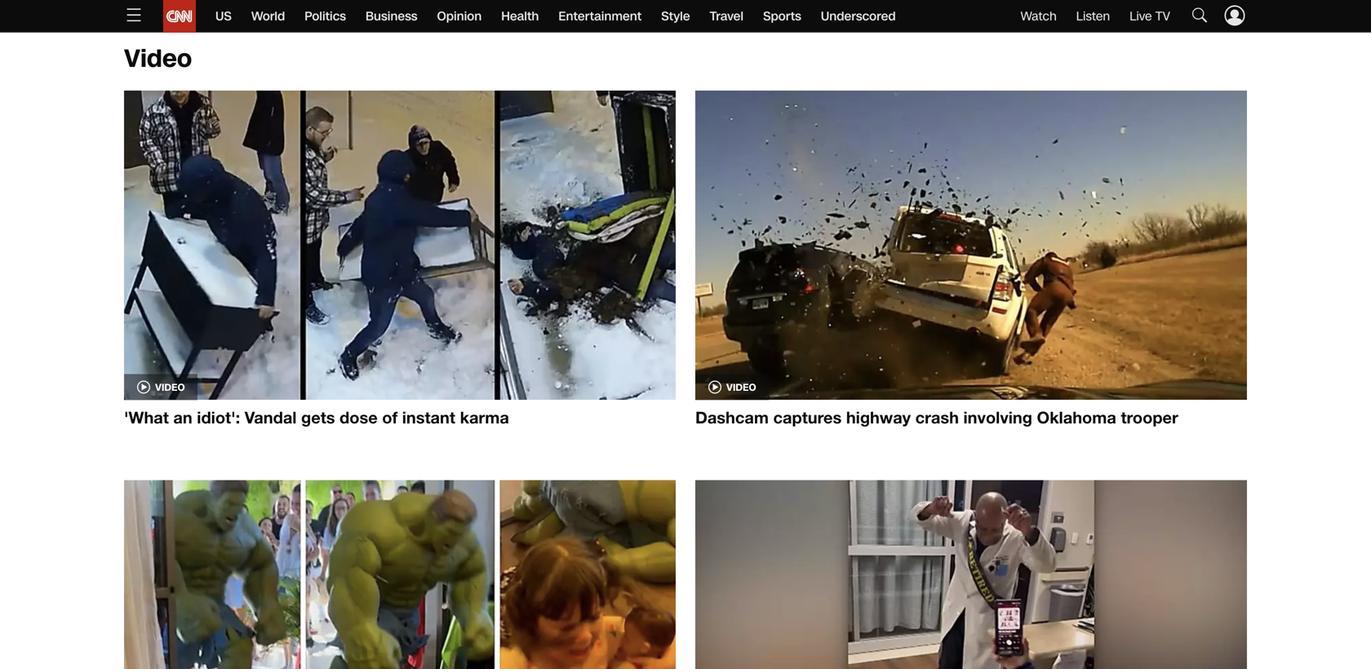 Task type: vqa. For each thing, say whether or not it's contained in the screenshot.
Close Menu Icon
no



Task type: locate. For each thing, give the bounding box(es) containing it.
politics link
[[305, 0, 346, 33]]

involving
[[964, 408, 1033, 427]]

watch link
[[1021, 8, 1057, 25]]

entertainment link
[[559, 0, 642, 33]]

business
[[366, 8, 418, 25]]

politics
[[305, 8, 346, 25]]

world
[[251, 8, 285, 25]]

style link
[[662, 0, 690, 33]]

underscored
[[821, 8, 896, 25]]

open menu icon image
[[124, 5, 144, 25]]

video
[[124, 42, 192, 76]]

travel
[[710, 8, 744, 25]]

health link
[[502, 0, 539, 33]]

gets
[[301, 408, 335, 427]]

idiot':
[[197, 408, 240, 427]]

live
[[1130, 8, 1152, 25]]

business link
[[366, 0, 418, 33]]

'what an idiot': vandal gets dose of instant karma
[[124, 408, 509, 427]]

user avatar image
[[1223, 3, 1248, 28]]

live tv
[[1130, 8, 1171, 25]]

sports link
[[763, 0, 802, 33]]

karma
[[460, 408, 509, 427]]

instant
[[402, 408, 456, 427]]

watch
[[1021, 8, 1057, 25]]

highway
[[847, 408, 911, 427]]

'what an idiot': vandal gets dose of instant karma image
[[124, 91, 676, 400]]



Task type: describe. For each thing, give the bounding box(es) containing it.
underscored link
[[821, 0, 896, 33]]

live tv link
[[1130, 8, 1171, 25]]

'what an idiot': vandal gets dose of instant karma link
[[124, 91, 676, 428]]

search icon image
[[1190, 5, 1210, 25]]

dose
[[340, 408, 378, 427]]

dashcam
[[696, 408, 769, 427]]

'what
[[124, 408, 169, 427]]

us link
[[216, 0, 232, 33]]

hulk's incredibly clumsy entrance scatters kids at birthday party image
[[124, 481, 676, 670]]

sports
[[763, 8, 802, 25]]

of
[[382, 408, 398, 427]]

travel link
[[710, 0, 744, 33]]

listen
[[1077, 8, 1111, 25]]

world link
[[251, 0, 285, 33]]

captures
[[774, 408, 842, 427]]

vandal
[[245, 408, 297, 427]]

dashcam captures highway crash involving oklahoma trooper
[[696, 408, 1179, 427]]

crash
[[916, 408, 959, 427]]

dashcam captures highway crash involving oklahoma trooper link
[[696, 91, 1248, 428]]

opinion link
[[437, 0, 482, 33]]

oklahoma
[[1037, 408, 1117, 427]]

listen link
[[1077, 8, 1111, 25]]

us
[[216, 8, 232, 25]]

tv
[[1156, 8, 1171, 25]]

style
[[662, 8, 690, 25]]

er staff 'flabbergasted' over how doctor called it quits image
[[696, 481, 1248, 670]]

trooper
[[1121, 408, 1179, 427]]

dashcam captures highway crash involving oklahoma trooper image
[[696, 91, 1248, 400]]

an
[[173, 408, 192, 427]]

health
[[502, 8, 539, 25]]

entertainment
[[559, 8, 642, 25]]

opinion
[[437, 8, 482, 25]]



